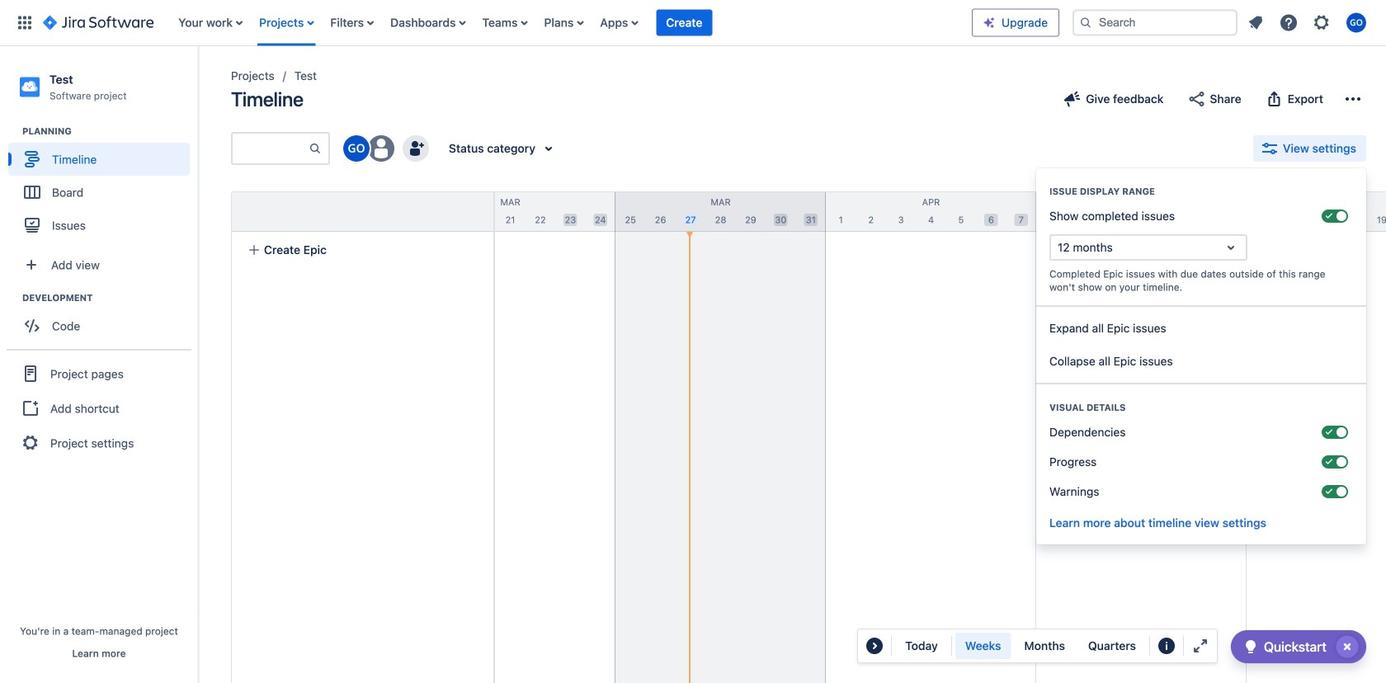 Task type: vqa. For each thing, say whether or not it's contained in the screenshot.
to inside the Create a blog post to share news and announcements with your team and company.
no



Task type: locate. For each thing, give the bounding box(es) containing it.
visual details group
[[1036, 383, 1366, 515]]

help image
[[1279, 13, 1299, 33]]

row
[[232, 192, 493, 232]]

row group inside timeline grid
[[231, 191, 493, 232]]

primary element
[[10, 0, 972, 46]]

planning image
[[2, 121, 22, 141]]

jira software image
[[43, 13, 154, 33], [43, 13, 154, 33]]

sidebar navigation image
[[180, 66, 216, 99]]

list
[[170, 0, 972, 46], [1241, 8, 1376, 38]]

3 column header from the left
[[616, 192, 826, 231]]

None search field
[[1073, 9, 1238, 36]]

legend image
[[1157, 636, 1177, 656]]

enter full screen image
[[1191, 636, 1210, 656]]

heading
[[22, 125, 197, 138], [1036, 185, 1366, 198], [22, 291, 197, 305], [1036, 401, 1366, 414]]

2 column header from the left
[[405, 192, 616, 231]]

banner
[[0, 0, 1386, 46]]

row group
[[231, 191, 493, 232]]

column header
[[195, 192, 405, 231], [405, 192, 616, 231], [616, 192, 826, 231], [826, 192, 1036, 231], [1036, 192, 1247, 231], [1247, 192, 1386, 231]]

add people image
[[406, 139, 426, 158]]

Search field
[[1073, 9, 1238, 36]]

row inside timeline grid
[[232, 192, 493, 232]]

1 column header from the left
[[195, 192, 405, 231]]

dismiss quickstart image
[[1334, 634, 1361, 660]]

list item
[[656, 0, 712, 46]]

6 column header from the left
[[1247, 192, 1386, 231]]

group
[[8, 125, 197, 247], [8, 291, 197, 348], [1036, 305, 1366, 383], [7, 349, 191, 466], [955, 633, 1146, 659]]

4 column header from the left
[[826, 192, 1036, 231]]



Task type: describe. For each thing, give the bounding box(es) containing it.
open image
[[1221, 238, 1241, 257]]

0 horizontal spatial list
[[170, 0, 972, 46]]

development image
[[2, 288, 22, 308]]

your profile and settings image
[[1347, 13, 1366, 33]]

notifications image
[[1246, 13, 1266, 33]]

sidebar element
[[0, 46, 198, 683]]

check image
[[1241, 637, 1261, 657]]

issue display range group
[[1036, 168, 1366, 305]]

1 horizontal spatial list
[[1241, 8, 1376, 38]]

settings image
[[1312, 13, 1332, 33]]

appswitcher icon image
[[15, 13, 35, 33]]

timeline grid
[[195, 191, 1386, 683]]

5 column header from the left
[[1036, 192, 1247, 231]]

search image
[[1079, 16, 1093, 29]]

Search timeline text field
[[233, 134, 309, 163]]

export icon image
[[1265, 89, 1285, 109]]



